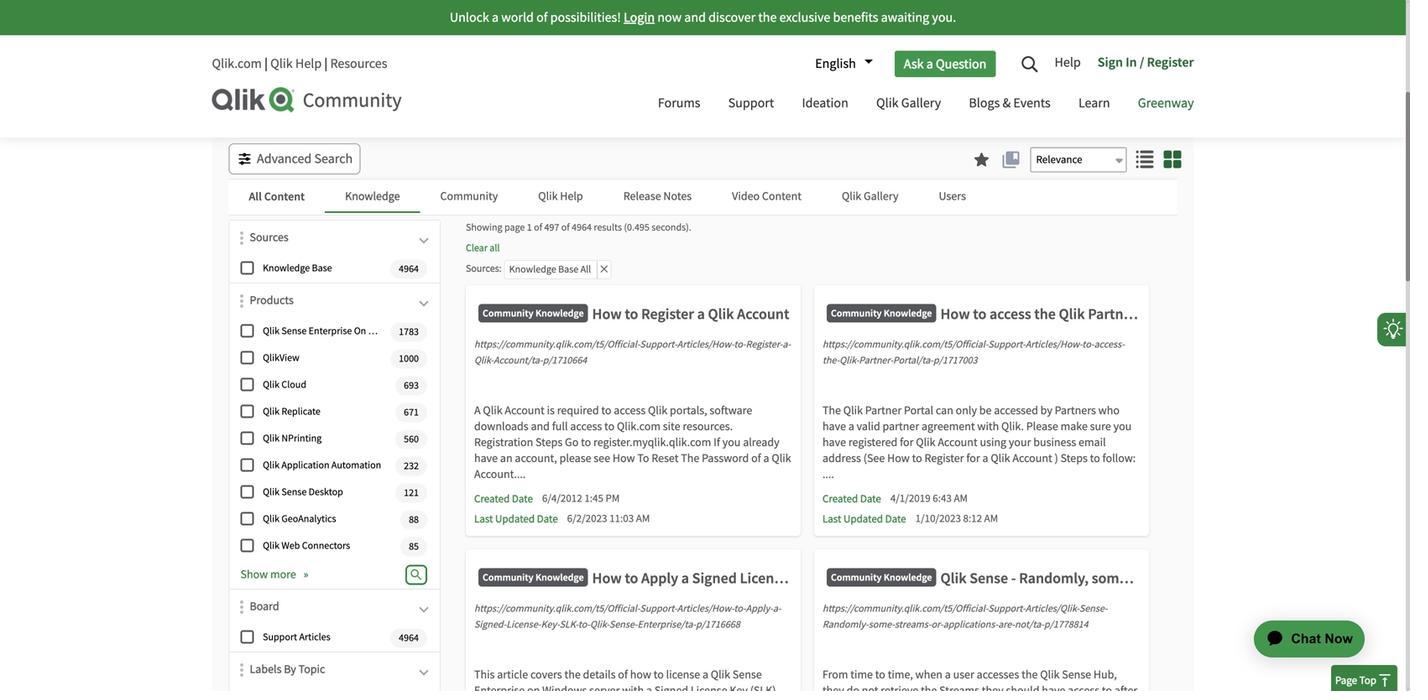 Task type: describe. For each thing, give the bounding box(es) containing it.
signed
[[654, 684, 688, 692]]

and inside a qlik account is required to access qlik portals, software downloads and full access to qlik.com site resources. registration steps go to register.myqlik.qlik.com if you already have an account, please see how to reset the password of a qlik account....
[[531, 419, 550, 434]]

https://community.qlik.com/t5/official- for the
[[474, 603, 640, 616]]

a left valid at right bottom
[[848, 419, 854, 434]]

of right 1
[[534, 221, 542, 234]]

the-
[[823, 354, 840, 367]]

support for support articles
[[263, 631, 297, 644]]

events
[[1013, 94, 1051, 112]]

access down required
[[570, 419, 602, 434]]

ask a question
[[904, 55, 987, 72]]

p/1710664
[[543, 354, 587, 367]]

qlik.com inside a qlik account is required to access qlik portals, software downloads and full access to qlik.com site resources. registration steps go to register.myqlik.qlik.com if you already have an account, please see how to reset the password of a qlik account....
[[617, 419, 661, 434]]

resources
[[330, 55, 387, 72]]

knowledge inside community knowledge how to access the qlik partner portal?
[[884, 307, 932, 320]]

sort filter image for products
[[240, 295, 243, 308]]

a- for a qlik account is required to access qlik portals, software downloads and full access to qlik.com site resources. registration steps go to register.myqlik.qlik.com if you already have an account, please see how to reset the password of a qlik account....
[[783, 338, 791, 351]]

all content
[[249, 189, 305, 204]]

base for knowledge base all
[[558, 263, 578, 276]]

how inside a qlik account is required to access qlik portals, software downloads and full access to qlik.com site resources. registration steps go to register.myqlik.qlik.com if you already have an account, please see how to reset the password of a qlik account....
[[613, 451, 635, 466]]

the down when
[[921, 684, 937, 692]]

0 horizontal spatial help
[[295, 55, 322, 72]]

you.
[[932, 9, 956, 26]]

are-
[[998, 619, 1015, 632]]

possibilities!
[[550, 9, 621, 26]]

access up https://community.qlik.com/t5/official-support-articles/how-to-access- the-qlik-partner-portal/ta-p/1717003
[[990, 305, 1031, 324]]

11:03
[[609, 512, 634, 526]]

on inside qlik sense enterprise on windows 1783
[[354, 325, 366, 338]]

page
[[504, 221, 525, 234]]

gallery inside menu bar
[[901, 94, 941, 112]]

to down hub,
[[1102, 684, 1112, 692]]

date left the 4/1/2019
[[860, 492, 881, 506]]

support- for accessed
[[988, 338, 1025, 351]]

you inside a qlik account is required to access qlik portals, software downloads and full access to qlik.com site resources. registration steps go to register.myqlik.qlik.com if you already have an account, please see how to reset the password of a qlik account....
[[722, 435, 741, 450]]

support articles
[[263, 631, 330, 644]]

content for video content
[[762, 189, 802, 204]]

to down email
[[1090, 451, 1100, 466]]

am for how to register a qlik account
[[636, 512, 650, 526]]

to- for a
[[734, 603, 746, 616]]

use classic community search link
[[1010, 52, 1181, 69]]

sense inside from time to time, when a user accesses the qlik sense hub, they do not retrieve the streams they should have access to afte
[[1062, 668, 1091, 683]]

0 vertical spatial qlik.com
[[212, 55, 262, 72]]

partner inside the qlik partner portal can only be accessed by partners who have a valid partner agreement with qlik. please make sure you have registered for qlik account using your business email address (see how to register for a qlik account ) steps to follow: ....
[[865, 403, 902, 418]]

top
[[1359, 674, 1377, 688]]

portals,
[[670, 403, 707, 418]]

https://community.qlik.com/t5/official-support-articles/how-to-register-a- qlik-account/ta-p/1710664
[[474, 338, 791, 367]]

0 horizontal spatial for
[[900, 435, 914, 450]]

from time to time, when a user accesses the qlik sense hub, they do not retrieve the streams they should have access to afte
[[823, 668, 1138, 692]]

1 | from the left
[[265, 55, 268, 72]]

account inside a qlik account is required to access qlik portals, software downloads and full access to qlik.com site resources. registration steps go to register.myqlik.qlik.com if you already have an account, please see how to reset the password of a qlik account....
[[505, 403, 545, 418]]

date down "6/4/2012" at the bottom of the page
[[537, 512, 558, 526]]

knowledge right ':'
[[509, 263, 556, 276]]

4964 for board
[[399, 632, 419, 645]]

page
[[1335, 674, 1357, 688]]

:
[[499, 262, 502, 275]]

downloads
[[474, 419, 528, 434]]

a inside a qlik account is required to access qlik portals, software downloads and full access to qlik.com site resources. registration steps go to register.myqlik.qlik.com if you already have an account, please see how to reset the password of a qlik account....
[[763, 451, 769, 466]]

qlik- for how to register a qlik account
[[474, 354, 494, 367]]

articles/how- inside https://community.qlik.com/t5/official-support-articles/how-to-apply-a- signed-license-key-slk-to-qlik-sense-enterprise/ta-p/1716668
[[677, 603, 734, 616]]

qlik gallery inside menu bar
[[876, 94, 941, 112]]

this
[[474, 668, 495, 683]]

(0.495
[[624, 221, 650, 234]]

last updated date for how to access the qlik partner portal?
[[823, 512, 906, 526]]

now
[[657, 9, 682, 26]]

sense inside qlik sense enterprise on windows 1783
[[282, 325, 307, 338]]

sign in / register link
[[1089, 48, 1194, 80]]

a up https://community.qlik.com/t5/official-support-articles/how-to-register-a- qlik-account/ta-p/1710664
[[697, 305, 705, 324]]

sources :
[[466, 262, 502, 275]]

the qlik partner portal can only be accessed by partners who have a valid partner agreement with qlik. please make sure you have registered for qlik account using your business email address (see how to register for a qlik account ) steps to follow: ....
[[823, 403, 1136, 482]]

desktop
[[309, 486, 343, 499]]

seconds)
[[652, 221, 689, 234]]

the inside the qlik partner portal can only be accessed by partners who have a valid partner agreement with qlik. please make sure you have registered for qlik account using your business email address (see how to register for a qlik account ) steps to follow: ....
[[823, 403, 841, 418]]

showing page 1 of 497 of 4964 results (0.495 seconds) . clear all
[[466, 221, 691, 255]]

qlik nprinting
[[263, 432, 322, 445]]

resources link
[[330, 55, 387, 72]]

sense up qlik geoanalytics
[[282, 486, 307, 499]]

community inside button
[[440, 189, 498, 204]]

time
[[850, 668, 873, 683]]

ideation button
[[789, 80, 861, 129]]

access up register.myqlik.qlik.com
[[614, 403, 646, 418]]

video
[[732, 189, 760, 204]]

show
[[240, 567, 268, 582]]

enterprise inside this article covers the details of how to license a qlik sense enterprise on windows server with a signed license key (slk)
[[474, 684, 525, 692]]

6/2/2023
[[567, 512, 607, 526]]

world
[[501, 9, 534, 26]]

enterprise/ta-
[[638, 619, 696, 632]]

support- for accesses
[[988, 603, 1025, 616]]

1 horizontal spatial for
[[966, 451, 980, 466]]

articles
[[299, 631, 330, 644]]

nprinting
[[282, 432, 322, 445]]

not/ta-
[[1015, 619, 1044, 632]]

to up 'see'
[[604, 419, 615, 434]]

to down partner
[[912, 451, 922, 466]]

account down your
[[1013, 451, 1052, 466]]

with for be
[[977, 419, 999, 434]]

the inside a qlik account is required to access qlik portals, software downloads and full access to qlik.com site resources. registration steps go to register.myqlik.qlik.com if you already have an account, please see how to reset the password of a qlik account....
[[681, 451, 699, 466]]

partner-
[[859, 354, 893, 367]]

created date for how to register a qlik account
[[474, 492, 533, 506]]

follow:
[[1103, 451, 1136, 466]]

business
[[1033, 435, 1076, 450]]

benefits
[[833, 9, 878, 26]]

question
[[936, 55, 987, 72]]

a up license
[[702, 668, 708, 683]]

1 horizontal spatial partner
[[1088, 305, 1137, 324]]

of right 497
[[561, 221, 570, 234]]

to inside this article covers the details of how to license a qlik sense enterprise on windows server with a signed license key (slk)
[[654, 668, 664, 683]]

all inside "button"
[[249, 189, 262, 204]]

with for how
[[622, 684, 644, 692]]

labels
[[250, 662, 282, 677]]

content for all content
[[264, 189, 305, 204]]

community inside the community knowledge how to register a qlik account
[[483, 307, 533, 320]]

am for how to access the qlik partner portal?
[[984, 512, 998, 526]]

created for how to access the qlik partner portal?
[[823, 492, 858, 506]]

streams
[[939, 684, 980, 692]]

or-
[[931, 619, 943, 632]]

sense- inside https://community.qlik.com/t5/official-support-articles/how-to-apply-a- signed-license-key-slk-to-qlik-sense-enterprise/ta-p/1716668
[[609, 619, 638, 632]]

account down agreement
[[938, 435, 978, 450]]

randomly-
[[823, 619, 869, 632]]

is
[[547, 403, 555, 418]]

of inside a qlik account is required to access qlik portals, software downloads and full access to qlik.com site resources. registration steps go to register.myqlik.qlik.com if you already have an account, please see how to reset the password of a qlik account....
[[751, 451, 761, 466]]

6/2/2023 11:03 am
[[567, 512, 650, 526]]

support- for qlik
[[640, 338, 677, 351]]

qlik application automation
[[263, 459, 381, 472]]

geoanalytics
[[282, 513, 336, 526]]

page top button
[[1331, 666, 1398, 692]]

a left the world
[[492, 9, 499, 26]]

products
[[250, 293, 294, 308]]

community knowledge for covers
[[483, 571, 584, 584]]

date down account....
[[512, 492, 533, 506]]

portal
[[904, 403, 933, 418]]

by
[[1041, 403, 1052, 418]]

qlik image
[[212, 87, 296, 112]]

of right the world
[[536, 9, 548, 26]]

qlik inside qlik sense enterprise on windows 1783
[[263, 325, 280, 338]]

help inside button
[[560, 189, 583, 204]]

ask
[[904, 55, 924, 72]]

your
[[1009, 435, 1031, 450]]

access-
[[1094, 338, 1125, 351]]

size image
[[1164, 151, 1181, 168]]

partners
[[1055, 403, 1096, 418]]

0 vertical spatial and
[[684, 9, 706, 26]]

clear all button
[[466, 240, 500, 256]]

how up https://community.qlik.com/t5/official-support-articles/how-to-access- the-qlik-partner-portal/ta-p/1717003
[[940, 305, 970, 324]]

a down the how
[[646, 684, 652, 692]]

88
[[409, 514, 419, 527]]

a- for this article covers the details of how to license a qlik sense enterprise on windows server with a signed license key (slk)
[[773, 603, 781, 616]]

portal/ta-
[[893, 354, 933, 367]]

sure
[[1090, 419, 1111, 434]]

/
[[1140, 54, 1144, 71]]

windows inside this article covers the details of how to license a qlik sense enterprise on windows server with a signed license key (slk)
[[542, 684, 587, 692]]

results
[[594, 221, 622, 234]]

671
[[404, 406, 419, 419]]

how down ✕
[[592, 305, 622, 324]]

more
[[270, 567, 296, 582]]

560
[[404, 433, 419, 446]]

exclusive
[[779, 9, 830, 26]]

you inside the qlik partner portal can only be accessed by partners who have a valid partner agreement with qlik. please make sure you have registered for qlik account using your business email address (see how to register for a qlik account ) steps to follow: ....
[[1113, 419, 1132, 434]]

support button
[[716, 80, 787, 129]]

how inside the qlik partner portal can only be accessed by partners who have a valid partner agreement with qlik. please make sure you have registered for qlik account using your business email address (see how to register for a qlik account ) steps to follow: ....
[[887, 451, 910, 466]]

knowledge up streams-
[[884, 571, 932, 584]]

key
[[730, 684, 748, 692]]

updated for how to register a qlik account
[[495, 512, 535, 526]]

user
[[953, 668, 974, 683]]

the up should
[[1022, 668, 1038, 683]]

awaiting
[[881, 9, 929, 26]]

qlik cloud
[[263, 379, 306, 392]]

✕
[[600, 263, 608, 276]]

p/1717003
[[933, 354, 977, 367]]

account up register-
[[737, 305, 789, 324]]

updated for how to access the qlik partner portal?
[[844, 512, 883, 526]]

the up https://community.qlik.com/t5/official-support-articles/how-to-access- the-qlik-partner-portal/ta-p/1717003
[[1034, 305, 1056, 324]]

to- right key-
[[578, 619, 590, 632]]

last updated date for how to register a qlik account
[[474, 512, 558, 526]]

4/1/2019
[[890, 492, 931, 506]]

to up https://community.qlik.com/t5/official-support-articles/how-to-register-a- qlik-account/ta-p/1710664
[[625, 305, 638, 324]]

pm
[[606, 492, 620, 506]]

license
[[691, 684, 727, 692]]

0 horizontal spatial register
[[641, 305, 694, 324]]



Task type: vqa. For each thing, say whether or not it's contained in the screenshot.


Task type: locate. For each thing, give the bounding box(es) containing it.
1 vertical spatial on
[[527, 684, 540, 692]]

to- for software
[[734, 338, 746, 351]]

they
[[823, 684, 844, 692], [982, 684, 1004, 692]]

a- inside https://community.qlik.com/t5/official-support-articles/how-to-register-a- qlik-account/ta-p/1710664
[[783, 338, 791, 351]]

with inside the qlik partner portal can only be accessed by partners who have a valid partner agreement with qlik. please make sure you have registered for qlik account using your business email address (see how to register for a qlik account ) steps to follow: ....
[[977, 419, 999, 434]]

0 horizontal spatial windows
[[368, 325, 407, 338]]

search down sign in / register link
[[1122, 83, 1161, 100]]

sort filter image left board
[[240, 601, 243, 614]]

address
[[823, 451, 861, 466]]

sort filter image
[[240, 232, 243, 245], [240, 664, 243, 677]]

search inside 'button'
[[314, 150, 353, 167]]

forums button
[[645, 80, 713, 129]]

1 vertical spatial sort filter image
[[240, 601, 243, 614]]

access inside from time to time, when a user accesses the qlik sense hub, they do not retrieve the streams they should have access to afte
[[1068, 684, 1100, 692]]

1 horizontal spatial last
[[823, 512, 841, 526]]

content right the video
[[762, 189, 802, 204]]

have
[[823, 419, 846, 434], [823, 435, 846, 450], [474, 451, 498, 466], [1042, 684, 1065, 692]]

0 vertical spatial sort filter image
[[240, 295, 243, 308]]

articles/how- for a
[[677, 338, 734, 351]]

sort filter image for board
[[240, 601, 243, 614]]

a-
[[783, 338, 791, 351], [773, 603, 781, 616]]

last for how to access the qlik partner portal?
[[823, 512, 841, 526]]

cloud
[[282, 379, 306, 392]]

base for knowledge base
[[312, 262, 332, 275]]

4964 up 1783
[[399, 263, 419, 276]]

on down products button
[[354, 325, 366, 338]]

1 horizontal spatial created date
[[823, 492, 881, 506]]

blogs
[[969, 94, 1000, 112]]

knowledge inside the community knowledge how to register a qlik account
[[535, 307, 584, 320]]

a down using
[[982, 451, 988, 466]]

2 | from the left
[[324, 55, 328, 72]]

sort filter image down all content "button"
[[240, 232, 243, 245]]

with down be at the bottom right of page
[[977, 419, 999, 434]]

created
[[474, 492, 510, 506], [823, 492, 858, 506]]

0 horizontal spatial content
[[264, 189, 305, 204]]

1 horizontal spatial gallery
[[901, 94, 941, 112]]

1 vertical spatial sort filter image
[[240, 664, 243, 677]]

0 horizontal spatial and
[[531, 419, 550, 434]]

support- for to
[[640, 603, 677, 616]]

to- for partners
[[1082, 338, 1094, 351]]

am right 8:12
[[984, 512, 998, 526]]

they down the from
[[823, 684, 844, 692]]

0 vertical spatial the
[[823, 403, 841, 418]]

1 horizontal spatial qlik-
[[590, 619, 609, 632]]

enterprise inside qlik sense enterprise on windows 1783
[[309, 325, 352, 338]]

sense inside this article covers the details of how to license a qlik sense enterprise on windows server with a signed license key (slk)
[[733, 668, 762, 683]]

)
[[1055, 451, 1058, 466]]

gallery left users on the top right of page
[[864, 189, 899, 204]]

https://community.qlik.com/t5/official- inside https://community.qlik.com/t5/official-support-articles/qlik-sense- randomly-some-streams-or-applications-are-not/ta-p/1778814
[[823, 603, 988, 616]]

qlik.
[[1001, 419, 1024, 434]]

0 vertical spatial sources
[[250, 230, 289, 245]]

sources down clear all button
[[466, 262, 499, 275]]

1 vertical spatial sense-
[[609, 619, 638, 632]]

articles/how- up p/1716668
[[677, 603, 734, 616]]

1 vertical spatial windows
[[542, 684, 587, 692]]

0 horizontal spatial |
[[265, 55, 268, 72]]

0 horizontal spatial qlik-
[[474, 354, 494, 367]]

qlik gallery
[[876, 94, 941, 112], [842, 189, 899, 204]]

1 vertical spatial qlik gallery
[[842, 189, 899, 204]]

2 horizontal spatial qlik-
[[840, 354, 859, 367]]

4964 inside showing page 1 of 497 of 4964 results (0.495 seconds) . clear all
[[572, 221, 592, 234]]

reset
[[652, 451, 679, 466]]

search right in
[[1143, 52, 1181, 69]]

register up https://community.qlik.com/t5/official-support-articles/how-to-register-a- qlik-account/ta-p/1710664
[[641, 305, 694, 324]]

sources down all content "button"
[[250, 230, 289, 245]]

sources for sources :
[[466, 262, 499, 275]]

0 horizontal spatial sources
[[250, 230, 289, 245]]

on inside this article covers the details of how to license a qlik sense enterprise on windows server with a signed license key (slk)
[[527, 684, 540, 692]]

1 horizontal spatial on
[[527, 684, 540, 692]]

https://community.qlik.com/t5/official- up portal/ta-
[[823, 338, 988, 351]]

1 created date from the left
[[474, 492, 533, 506]]

articles/how-
[[677, 338, 734, 351], [1025, 338, 1082, 351], [677, 603, 734, 616]]

0 vertical spatial a-
[[783, 338, 791, 351]]

labels by topic
[[250, 662, 325, 677]]

sign in / register
[[1098, 54, 1194, 71]]

community knowledge for to
[[831, 571, 932, 584]]

partner up valid at right bottom
[[865, 403, 902, 418]]

1/10/2023
[[915, 512, 961, 526]]

support-
[[640, 338, 677, 351], [988, 338, 1025, 351], [640, 603, 677, 616], [988, 603, 1025, 616]]

community button
[[420, 180, 518, 213]]

1 vertical spatial gallery
[[864, 189, 899, 204]]

steps down full
[[536, 435, 563, 450]]

1 last updated date from the left
[[474, 512, 558, 526]]

0 horizontal spatial community knowledge
[[483, 571, 584, 584]]

https://community.qlik.com/t5/official- up key-
[[474, 603, 640, 616]]

6:43
[[933, 492, 952, 506]]

last down ....
[[823, 512, 841, 526]]

do
[[847, 684, 859, 692]]

1 updated from the left
[[495, 512, 535, 526]]

the right covers
[[564, 668, 581, 683]]

replicate
[[282, 406, 320, 419]]

qlik- inside https://community.qlik.com/t5/official-support-articles/how-to-apply-a- signed-license-key-slk-to-qlik-sense-enterprise/ta-p/1716668
[[590, 619, 609, 632]]

2 created date from the left
[[823, 492, 881, 506]]

unlock
[[450, 9, 489, 26]]

the right discover
[[758, 9, 777, 26]]

in
[[1126, 54, 1137, 71]]

1 vertical spatial for
[[966, 451, 980, 466]]

knowledge up products
[[263, 262, 310, 275]]

software
[[710, 403, 752, 418]]

0 horizontal spatial you
[[722, 435, 741, 450]]

who
[[1098, 403, 1120, 418]]

knowledge up portal/ta-
[[884, 307, 932, 320]]

advanced
[[257, 150, 312, 167]]

2 sort filter image from the top
[[240, 664, 243, 677]]

https://community.qlik.com/t5/official-support-articles/how-to-apply-a- signed-license-key-slk-to-qlik-sense-enterprise/ta-p/1716668
[[474, 603, 781, 632]]

steps inside the qlik partner portal can only be accessed by partners who have a valid partner agreement with qlik. please make sure you have registered for qlik account using your business email address (see how to register for a qlik account ) steps to follow: ....
[[1061, 451, 1088, 466]]

0 vertical spatial register
[[1147, 54, 1194, 71]]

1 last from the left
[[474, 512, 493, 526]]

to right the go on the left bottom
[[581, 435, 591, 450]]

to up not
[[875, 668, 885, 683]]

community
[[1074, 52, 1140, 69], [303, 88, 402, 113], [440, 189, 498, 204], [483, 307, 533, 320], [831, 307, 882, 320], [483, 571, 533, 584], [831, 571, 882, 584]]

labels by topic button
[[250, 661, 431, 687]]

qlik- up a
[[474, 354, 494, 367]]

sources button
[[250, 229, 431, 254]]

partner up "access-"
[[1088, 305, 1137, 324]]

1 horizontal spatial support
[[728, 94, 774, 112]]

2 last from the left
[[823, 512, 841, 526]]

community inside community knowledge how to access the qlik partner portal?
[[831, 307, 882, 320]]

size image
[[1136, 151, 1154, 168]]

support- inside https://community.qlik.com/t5/official-support-articles/how-to-access- the-qlik-partner-portal/ta-p/1717003
[[988, 338, 1025, 351]]

qlik- inside https://community.qlik.com/t5/official-support-articles/how-to-access- the-qlik-partner-portal/ta-p/1717003
[[840, 354, 859, 367]]

2 last updated date from the left
[[823, 512, 906, 526]]

1 content from the left
[[264, 189, 305, 204]]

sense- up the how
[[609, 619, 638, 632]]

a inside ask a question link
[[926, 55, 933, 72]]

learn button
[[1066, 80, 1123, 129]]

to up signed
[[654, 668, 664, 683]]

1 horizontal spatial you
[[1113, 419, 1132, 434]]

0 horizontal spatial a-
[[773, 603, 781, 616]]

community link
[[212, 87, 629, 113]]

a left user
[[945, 668, 951, 683]]

use
[[1010, 52, 1031, 69]]

required
[[557, 403, 599, 418]]

2 horizontal spatial help
[[1055, 54, 1081, 71]]

2 updated from the left
[[844, 512, 883, 526]]

support- up "enterprise/ta-"
[[640, 603, 677, 616]]

a right ask
[[926, 55, 933, 72]]

qlik- for how to access the qlik partner portal?
[[840, 354, 859, 367]]

1 horizontal spatial am
[[954, 492, 968, 506]]

of inside this article covers the details of how to license a qlik sense enterprise on windows server with a signed license key (slk)
[[618, 668, 628, 683]]

0 horizontal spatial qlik.com
[[212, 55, 262, 72]]

created date down ....
[[823, 492, 881, 506]]

windows inside qlik sense enterprise on windows 1783
[[368, 325, 407, 338]]

partner
[[883, 419, 919, 434]]

gallery
[[901, 94, 941, 112], [864, 189, 899, 204]]

windows up the 1000
[[368, 325, 407, 338]]

qlik- left portal/ta-
[[840, 354, 859, 367]]

1 horizontal spatial help
[[560, 189, 583, 204]]

1 vertical spatial qlik.com
[[617, 419, 661, 434]]

created date for how to access the qlik partner portal?
[[823, 492, 881, 506]]

0 vertical spatial with
[[977, 419, 999, 434]]

slk-
[[560, 619, 578, 632]]

1 horizontal spatial enterprise
[[474, 684, 525, 692]]

qlik inside button
[[538, 189, 558, 204]]

https://community.qlik.com/t5/official- inside https://community.qlik.com/t5/official-support-articles/how-to-access- the-qlik-partner-portal/ta-p/1717003
[[823, 338, 988, 351]]

enterprise down products button
[[309, 325, 352, 338]]

0 vertical spatial support
[[728, 94, 774, 112]]

1 vertical spatial all
[[580, 263, 591, 276]]

a inside from time to time, when a user accesses the qlik sense hub, they do not retrieve the streams they should have access to afte
[[945, 668, 951, 683]]

articles/how- inside https://community.qlik.com/t5/official-support-articles/how-to-access- the-qlik-partner-portal/ta-p/1717003
[[1025, 338, 1082, 351]]

2 vertical spatial register
[[925, 451, 964, 466]]

0 vertical spatial partner
[[1088, 305, 1137, 324]]

1 horizontal spatial content
[[762, 189, 802, 204]]

1 sort filter image from the top
[[240, 295, 243, 308]]

last down account....
[[474, 512, 493, 526]]

0 horizontal spatial created date
[[474, 492, 533, 506]]

1 horizontal spatial last updated date
[[823, 512, 906, 526]]

1 community knowledge from the left
[[483, 571, 584, 584]]

am right 11:03
[[636, 512, 650, 526]]

community knowledge
[[483, 571, 584, 584], [831, 571, 932, 584]]

2 horizontal spatial register
[[1147, 54, 1194, 71]]

0 vertical spatial windows
[[368, 325, 407, 338]]

help up showing page 1 of 497 of 4964 results (0.495 seconds) . clear all
[[560, 189, 583, 204]]

date
[[512, 492, 533, 506], [860, 492, 881, 506], [537, 512, 558, 526], [885, 512, 906, 526]]

sort filter image left the 'labels'
[[240, 664, 243, 677]]

sense- inside https://community.qlik.com/t5/official-support-articles/qlik-sense- randomly-some-streams-or-applications-are-not/ta-p/1778814
[[1079, 603, 1108, 616]]

register inside the qlik partner portal can only be accessed by partners who have a valid partner agreement with qlik. please make sure you have registered for qlik account using your business email address (see how to register for a qlik account ) steps to follow: ....
[[925, 451, 964, 466]]

0 horizontal spatial the
[[681, 451, 699, 466]]

articles/how- inside https://community.qlik.com/t5/official-support-articles/how-to-register-a- qlik-account/ta-p/1710664
[[677, 338, 734, 351]]

1 horizontal spatial the
[[823, 403, 841, 418]]

community knowledge up license- on the left
[[483, 571, 584, 584]]

community knowledge how to register a qlik account
[[483, 305, 789, 324]]

https://community.qlik.com/t5/official- inside https://community.qlik.com/t5/official-support-articles/how-to-apply-a- signed-license-key-slk-to-qlik-sense-enterprise/ta-p/1716668
[[474, 603, 640, 616]]

articles/how- for the
[[1025, 338, 1082, 351]]

support- inside https://community.qlik.com/t5/official-support-articles/how-to-register-a- qlik-account/ta-p/1710664
[[640, 338, 677, 351]]

qlik inside from time to time, when a user accesses the qlik sense hub, they do not retrieve the streams they should have access to afte
[[1040, 668, 1060, 683]]

how
[[630, 668, 651, 683]]

sort filter image
[[240, 295, 243, 308], [240, 601, 243, 614]]

with inside this article covers the details of how to license a qlik sense enterprise on windows server with a signed license key (slk)
[[622, 684, 644, 692]]

0 horizontal spatial updated
[[495, 512, 535, 526]]

support for support
[[728, 94, 774, 112]]

1:45
[[584, 492, 603, 506]]

forums
[[658, 94, 700, 112]]

english button
[[807, 50, 873, 78]]

knowledge inside button
[[345, 189, 400, 204]]

https://community.qlik.com/t5/official- up streams-
[[823, 603, 988, 616]]

to up https://community.qlik.com/t5/official-support-articles/how-to-access- the-qlik-partner-portal/ta-p/1717003
[[973, 305, 987, 324]]

1
[[527, 221, 532, 234]]

0 vertical spatial search
[[1143, 52, 1181, 69]]

https://community.qlik.com/t5/official- for time,
[[823, 603, 988, 616]]

1 horizontal spatial windows
[[542, 684, 587, 692]]

created date
[[474, 492, 533, 506], [823, 492, 881, 506]]

how to access the qlik partner portal? link
[[940, 305, 1186, 332]]

https://community.qlik.com/t5/official- inside https://community.qlik.com/t5/official-support-articles/how-to-register-a- qlik-account/ta-p/1710664
[[474, 338, 640, 351]]

the right reset
[[681, 451, 699, 466]]

discover
[[709, 9, 756, 26]]

2 content from the left
[[762, 189, 802, 204]]

help left sign
[[1055, 54, 1081, 71]]

1 horizontal spatial qlik.com
[[617, 419, 661, 434]]

qlik gallery down ask
[[876, 94, 941, 112]]

learn
[[1079, 94, 1110, 112]]

sort filter image for sources
[[240, 232, 243, 245]]

0 horizontal spatial gallery
[[864, 189, 899, 204]]

articles/how- down the how to access the qlik partner portal? link
[[1025, 338, 1082, 351]]

0 vertical spatial steps
[[536, 435, 563, 450]]

to- inside https://community.qlik.com/t5/official-support-articles/how-to-access- the-qlik-partner-portal/ta-p/1717003
[[1082, 338, 1094, 351]]

1 horizontal spatial register
[[925, 451, 964, 466]]

0 vertical spatial sort filter image
[[240, 232, 243, 245]]

.
[[689, 221, 691, 234]]

0 horizontal spatial sense-
[[609, 619, 638, 632]]

ideation
[[802, 94, 848, 112]]

1 vertical spatial and
[[531, 419, 550, 434]]

1 horizontal spatial a-
[[783, 338, 791, 351]]

date down the 4/1/2019
[[885, 512, 906, 526]]

2 vertical spatial search
[[314, 150, 353, 167]]

support inside popup button
[[728, 94, 774, 112]]

support
[[728, 94, 774, 112], [263, 631, 297, 644]]

site
[[663, 419, 680, 434]]

email
[[1079, 435, 1106, 450]]

0 horizontal spatial partner
[[865, 403, 902, 418]]

0 horizontal spatial last
[[474, 512, 493, 526]]

this article covers the details of how to license a qlik sense enterprise on windows server with a signed license key (slk)
[[474, 668, 779, 692]]

1 vertical spatial steps
[[1061, 451, 1088, 466]]

to-
[[734, 338, 746, 351], [1082, 338, 1094, 351], [734, 603, 746, 616], [578, 619, 590, 632]]

created date down account....
[[474, 492, 533, 506]]

2 vertical spatial 4964
[[399, 632, 419, 645]]

content down the "advanced"
[[264, 189, 305, 204]]

steps inside a qlik account is required to access qlik portals, software downloads and full access to qlik.com site resources. registration steps go to register.myqlik.qlik.com if you already have an account, please see how to reset the password of a qlik account....
[[536, 435, 563, 450]]

all
[[490, 242, 500, 255]]

0 vertical spatial qlik gallery
[[876, 94, 941, 112]]

support- down the community knowledge how to register a qlik account
[[640, 338, 677, 351]]

qlik gallery link
[[864, 80, 954, 129]]

8:12
[[963, 512, 982, 526]]

1 vertical spatial register
[[641, 305, 694, 324]]

last for how to register a qlik account
[[474, 512, 493, 526]]

last updated date down the 4/1/2019
[[823, 512, 906, 526]]

to- up p/1716668
[[734, 603, 746, 616]]

search
[[1143, 52, 1181, 69], [1122, 83, 1161, 100], [314, 150, 353, 167]]

sort filter image for labels by topic
[[240, 664, 243, 677]]

1 vertical spatial enterprise
[[474, 684, 525, 692]]

knowledge up "slk-"
[[535, 571, 584, 584]]

1 they from the left
[[823, 684, 844, 692]]

show more »
[[240, 567, 308, 582]]

qlik- inside https://community.qlik.com/t5/official-support-articles/how-to-register-a- qlik-account/ta-p/1710664
[[474, 354, 494, 367]]

sources for sources
[[250, 230, 289, 245]]

the inside this article covers the details of how to license a qlik sense enterprise on windows server with a signed license key (slk)
[[564, 668, 581, 683]]

qlik geoanalytics
[[263, 513, 336, 526]]

1 horizontal spatial steps
[[1061, 451, 1088, 466]]

gallery down ask
[[901, 94, 941, 112]]

knowledge up sources button
[[345, 189, 400, 204]]

advanced search
[[257, 150, 353, 167]]

1 horizontal spatial sense-
[[1079, 603, 1108, 616]]

menu bar containing forums
[[645, 80, 1207, 129]]

sources inside button
[[250, 230, 289, 245]]

1 horizontal spatial with
[[977, 419, 999, 434]]

0 vertical spatial all
[[249, 189, 262, 204]]

2 sort filter image from the top
[[240, 601, 243, 614]]

search right the "advanced"
[[314, 150, 353, 167]]

4964 down board button on the bottom left of the page
[[399, 632, 419, 645]]

help left the resources link
[[295, 55, 322, 72]]

to- down the how to register a qlik account link
[[734, 338, 746, 351]]

0 horizontal spatial support
[[263, 631, 297, 644]]

1 horizontal spatial all
[[580, 263, 591, 276]]

they down accesses in the bottom right of the page
[[982, 684, 1004, 692]]

2 horizontal spatial am
[[984, 512, 998, 526]]

support- inside https://community.qlik.com/t5/official-support-articles/qlik-sense- randomly-some-streams-or-applications-are-not/ta-p/1778814
[[988, 603, 1025, 616]]

qlik gallery left users on the top right of page
[[842, 189, 899, 204]]

1 horizontal spatial created
[[823, 492, 858, 506]]

when
[[915, 668, 943, 683]]

knowledge down knowledge base all
[[535, 307, 584, 320]]

2 created from the left
[[823, 492, 858, 506]]

updated down account....
[[495, 512, 535, 526]]

a down already
[[763, 451, 769, 466]]

articles/how- down the how to register a qlik account link
[[677, 338, 734, 351]]

support right forums
[[728, 94, 774, 112]]

1 vertical spatial partner
[[865, 403, 902, 418]]

to right required
[[601, 403, 611, 418]]

0 vertical spatial for
[[900, 435, 914, 450]]

updated down (see
[[844, 512, 883, 526]]

community knowledge up some- at the right bottom
[[831, 571, 932, 584]]

application
[[1223, 601, 1385, 678]]

register right /
[[1147, 54, 1194, 71]]

with down the how
[[622, 684, 644, 692]]

2 community knowledge from the left
[[831, 571, 932, 584]]

steps right )
[[1061, 451, 1088, 466]]

a- inside https://community.qlik.com/t5/official-support-articles/how-to-apply-a- signed-license-key-slk-to-qlik-sense-enterprise/ta-p/1716668
[[773, 603, 781, 616]]

qlik- right "slk-"
[[590, 619, 609, 632]]

1 vertical spatial search
[[1122, 83, 1161, 100]]

to- inside https://community.qlik.com/t5/official-support-articles/how-to-register-a- qlik-account/ta-p/1710664
[[734, 338, 746, 351]]

2 they from the left
[[982, 684, 1004, 692]]

video content
[[732, 189, 802, 204]]

1 created from the left
[[474, 492, 510, 506]]

for down partner
[[900, 435, 914, 450]]

all content button
[[229, 180, 325, 215]]

qlik help
[[538, 189, 583, 204]]

1 vertical spatial sources
[[466, 262, 499, 275]]

4964 for sources
[[399, 263, 419, 276]]

| right qlik.com link
[[265, 55, 268, 72]]

not
[[862, 684, 878, 692]]

have inside from time to time, when a user accesses the qlik sense hub, they do not retrieve the streams they should have access to afte
[[1042, 684, 1065, 692]]

0 vertical spatial 4964
[[572, 221, 592, 234]]

0 horizontal spatial they
[[823, 684, 844, 692]]

signed-
[[474, 619, 506, 632]]

use classic community search
[[1010, 52, 1181, 69]]

support- down community knowledge how to access the qlik partner portal?
[[988, 338, 1025, 351]]

https://community.qlik.com/t5/official- for is
[[474, 338, 640, 351]]

4964 left "results"
[[572, 221, 592, 234]]

blogs & events
[[969, 94, 1051, 112]]

0 vertical spatial enterprise
[[309, 325, 352, 338]]

community knowledge how to access the qlik partner portal?
[[831, 305, 1186, 324]]

0 horizontal spatial last updated date
[[474, 512, 558, 526]]

0 horizontal spatial base
[[312, 262, 332, 275]]

base down sources button
[[312, 262, 332, 275]]

unlock a world of possibilities! login now and discover the exclusive benefits awaiting you.
[[450, 9, 956, 26]]

sense left hub,
[[1062, 668, 1091, 683]]

menu bar
[[645, 80, 1207, 129]]

make
[[1061, 419, 1088, 434]]

0 vertical spatial on
[[354, 325, 366, 338]]

already
[[743, 435, 779, 450]]

server
[[589, 684, 620, 692]]

1 sort filter image from the top
[[240, 232, 243, 245]]

last updated date down account....
[[474, 512, 558, 526]]

agreement
[[922, 419, 975, 434]]

and down the is
[[531, 419, 550, 434]]

1 horizontal spatial base
[[558, 263, 578, 276]]

support- inside https://community.qlik.com/t5/official-support-articles/how-to-apply-a- signed-license-key-slk-to-qlik-sense-enterprise/ta-p/1716668
[[640, 603, 677, 616]]

0 horizontal spatial all
[[249, 189, 262, 204]]

0 horizontal spatial steps
[[536, 435, 563, 450]]

qlik sense desktop
[[263, 486, 343, 499]]

all down the "advanced"
[[249, 189, 262, 204]]

last
[[474, 512, 493, 526], [823, 512, 841, 526]]

apply-
[[746, 603, 773, 616]]

qlik inside this article covers the details of how to license a qlik sense enterprise on windows server with a signed license key (slk)
[[711, 668, 730, 683]]

qlik help button
[[518, 180, 603, 213]]

have inside a qlik account is required to access qlik portals, software downloads and full access to qlik.com site resources. registration steps go to register.myqlik.qlik.com if you already have an account, please see how to reset the password of a qlik account....
[[474, 451, 498, 466]]

https://community.qlik.com/t5/official- for portal
[[823, 338, 988, 351]]

0 horizontal spatial created
[[474, 492, 510, 506]]

1 vertical spatial support
[[263, 631, 297, 644]]

4/1/2019 6:43 am
[[890, 492, 968, 506]]

1 horizontal spatial community knowledge
[[831, 571, 932, 584]]

1 horizontal spatial they
[[982, 684, 1004, 692]]

advanced search button
[[229, 144, 361, 175]]

created for how to register a qlik account
[[474, 492, 510, 506]]

1 vertical spatial you
[[722, 435, 741, 450]]



